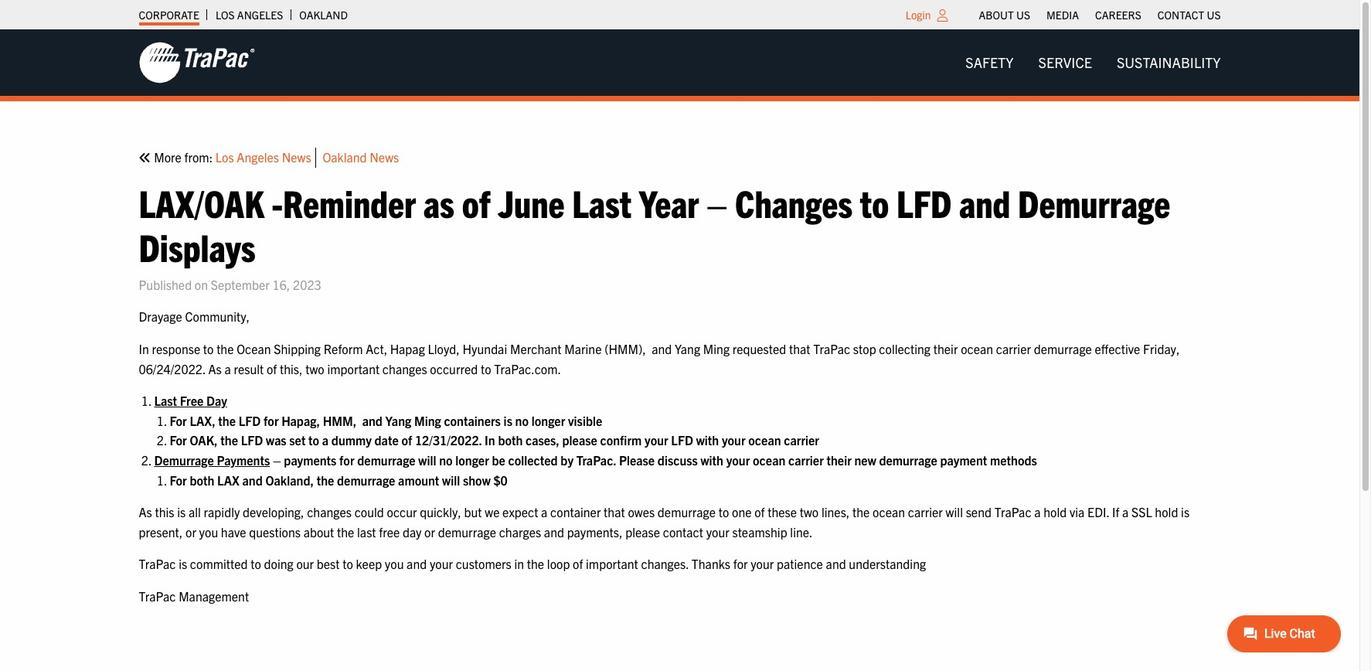 Task type: vqa. For each thing, say whether or not it's contained in the screenshot.
two
yes



Task type: locate. For each thing, give the bounding box(es) containing it.
– inside last free day for lax, the lfd for hapag, hmm,  and yang ming containers is no longer visible for oak, the lfd was set to a dummy date of 12/31/2022. in both cases, please confirm your lfd with your ocean carrier demurrage payments – payments for demurrage will no longer be collected by trapac. please discuss with your ocean carrier their new demurrage payment methods for both lax and oakland, the demurrage amount will show $0
[[273, 452, 281, 468]]

1 horizontal spatial no
[[516, 413, 529, 428]]

menu bar containing safety
[[954, 47, 1234, 78]]

for down dummy
[[340, 452, 355, 468]]

you right keep
[[385, 556, 404, 572]]

important
[[327, 361, 380, 376], [586, 556, 639, 572]]

trapac left management
[[139, 588, 176, 604]]

about us
[[979, 8, 1031, 22]]

a left result
[[225, 361, 231, 376]]

1 horizontal spatial yang
[[675, 341, 701, 356]]

last left the free
[[154, 393, 177, 408]]

contact
[[1158, 8, 1205, 22]]

us right about at right
[[1017, 8, 1031, 22]]

0 horizontal spatial hold
[[1044, 504, 1067, 520]]

0 vertical spatial demurrage
[[1019, 178, 1171, 226]]

0 vertical spatial ming
[[704, 341, 730, 356]]

0 horizontal spatial important
[[327, 361, 380, 376]]

1 for from the top
[[170, 413, 187, 428]]

that left owes
[[604, 504, 625, 520]]

longer up 'show' at the bottom left of the page
[[456, 452, 489, 468]]

1 horizontal spatial us
[[1208, 8, 1222, 22]]

1 us from the left
[[1017, 8, 1031, 22]]

0 vertical spatial for
[[170, 413, 187, 428]]

0 horizontal spatial or
[[186, 524, 196, 540]]

payments
[[217, 452, 270, 468]]

developing,
[[243, 504, 304, 520]]

1 horizontal spatial last
[[572, 178, 632, 226]]

changes down hapag
[[383, 361, 427, 376]]

us for about us
[[1017, 8, 1031, 22]]

0 vertical spatial that
[[790, 341, 811, 356]]

login link
[[906, 8, 932, 22]]

1 vertical spatial two
[[800, 504, 819, 520]]

news
[[282, 149, 311, 165], [370, 149, 399, 165]]

published
[[139, 277, 192, 292]]

or right day
[[425, 524, 435, 540]]

2 los from the top
[[216, 149, 234, 165]]

1 vertical spatial will
[[442, 472, 460, 488]]

that inside in response to the ocean shipping reform act, hapag lloyd, hyundai merchant marine (hmm),  and yang ming requested that trapac stop collecting their ocean carrier demurrage effective friday, 06/24/2022. as a result of this, two important changes occurred to trapac.com.
[[790, 341, 811, 356]]

a right expect
[[541, 504, 548, 520]]

menu bar up service
[[971, 4, 1230, 26]]

both up be
[[498, 433, 523, 448]]

hold left via
[[1044, 504, 1067, 520]]

0 vertical spatial their
[[934, 341, 959, 356]]

is left all
[[177, 504, 186, 520]]

longer up cases, at bottom
[[532, 413, 566, 428]]

2 vertical spatial for
[[170, 472, 187, 488]]

please down the visible
[[563, 433, 598, 448]]

– right year
[[707, 178, 728, 226]]

a right if
[[1123, 504, 1129, 520]]

ming up 12/31/2022.
[[414, 413, 441, 428]]

menu bar
[[971, 4, 1230, 26], [954, 47, 1234, 78]]

0 horizontal spatial will
[[419, 452, 437, 468]]

1 vertical spatial as
[[139, 504, 152, 520]]

with up discuss
[[697, 433, 719, 448]]

menu bar down careers link
[[954, 47, 1234, 78]]

effective
[[1096, 341, 1141, 356]]

please
[[619, 452, 655, 468]]

dummy
[[332, 433, 372, 448]]

as up day
[[208, 361, 222, 376]]

to inside the lax/oak -reminder as of june last year –  changes to lfd and demurrage displays published on september 16, 2023
[[861, 178, 890, 226]]

angeles
[[237, 8, 283, 22], [237, 149, 279, 165]]

for
[[170, 413, 187, 428], [170, 433, 187, 448], [170, 472, 187, 488]]

ming left requested on the bottom of the page
[[704, 341, 730, 356]]

of
[[462, 178, 491, 226], [267, 361, 277, 376], [402, 433, 412, 448], [755, 504, 765, 520], [573, 556, 583, 572]]

trapac down present,
[[139, 556, 176, 572]]

demurrage up contact at the bottom
[[658, 504, 716, 520]]

2 news from the left
[[370, 149, 399, 165]]

yang inside in response to the ocean shipping reform act, hapag lloyd, hyundai merchant marine (hmm),  and yang ming requested that trapac stop collecting their ocean carrier demurrage effective friday, 06/24/2022. as a result of this, two important changes occurred to trapac.com.
[[675, 341, 701, 356]]

1 vertical spatial longer
[[456, 452, 489, 468]]

reminder
[[283, 178, 416, 226]]

lax/oak -reminder as of june last year –  changes to lfd and demurrage displays article
[[139, 148, 1222, 639]]

1 vertical spatial last
[[154, 393, 177, 408]]

1 horizontal spatial two
[[800, 504, 819, 520]]

demurrage
[[1034, 341, 1093, 356], [357, 452, 416, 468], [880, 452, 938, 468], [337, 472, 396, 488], [658, 504, 716, 520], [438, 524, 496, 540]]

demurrage left effective
[[1034, 341, 1093, 356]]

0 vertical spatial for
[[264, 413, 279, 428]]

16,
[[273, 277, 290, 292]]

with right discuss
[[701, 452, 724, 468]]

1 vertical spatial their
[[827, 452, 852, 468]]

ocean inside as this is all rapidly developing, changes could occur quickly, but we expect a container that owes demurrage to one of these two lines, the ocean carrier will send trapac a hold via edi. if a ssl hold is present, or you have questions about the last free day or demurrage charges and payments, please contact your steamship line.
[[873, 504, 906, 520]]

1 vertical spatial changes
[[307, 504, 352, 520]]

changes up about
[[307, 504, 352, 520]]

1 vertical spatial you
[[385, 556, 404, 572]]

committed
[[190, 556, 248, 572]]

corporate image
[[139, 41, 255, 84]]

los
[[216, 8, 235, 22], [216, 149, 234, 165]]

0 vertical spatial longer
[[532, 413, 566, 428]]

is up trapac management
[[179, 556, 187, 572]]

no up cases, at bottom
[[516, 413, 529, 428]]

rapidly
[[204, 504, 240, 520]]

0 vertical spatial angeles
[[237, 8, 283, 22]]

keep
[[356, 556, 382, 572]]

0 vertical spatial both
[[498, 433, 523, 448]]

light image
[[938, 9, 949, 22]]

carrier inside in response to the ocean shipping reform act, hapag lloyd, hyundai merchant marine (hmm),  and yang ming requested that trapac stop collecting their ocean carrier demurrage effective friday, 06/24/2022. as a result of this, two important changes occurred to trapac.com.
[[997, 341, 1032, 356]]

their left new
[[827, 452, 852, 468]]

for down steamship at the right bottom of page
[[734, 556, 748, 572]]

0 vertical spatial as
[[208, 361, 222, 376]]

1 horizontal spatial you
[[385, 556, 404, 572]]

the right lines,
[[853, 504, 870, 520]]

will
[[419, 452, 437, 468], [442, 472, 460, 488], [946, 504, 964, 520]]

us
[[1017, 8, 1031, 22], [1208, 8, 1222, 22]]

0 horizontal spatial news
[[282, 149, 311, 165]]

contact us
[[1158, 8, 1222, 22]]

0 vertical spatial important
[[327, 361, 380, 376]]

in left 'response' in the bottom left of the page
[[139, 341, 149, 356]]

please inside last free day for lax, the lfd for hapag, hmm,  and yang ming containers is no longer visible for oak, the lfd was set to a dummy date of 12/31/2022. in both cases, please confirm your lfd with your ocean carrier demurrage payments – payments for demurrage will no longer be collected by trapac. please discuss with your ocean carrier their new demurrage payment methods for both lax and oakland, the demurrage amount will show $0
[[563, 433, 598, 448]]

their inside last free day for lax, the lfd for hapag, hmm,  and yang ming containers is no longer visible for oak, the lfd was set to a dummy date of 12/31/2022. in both cases, please confirm your lfd with your ocean carrier demurrage payments – payments for demurrage will no longer be collected by trapac. please discuss with your ocean carrier their new demurrage payment methods for both lax and oakland, the demurrage amount will show $0
[[827, 452, 852, 468]]

will up amount
[[419, 452, 437, 468]]

you down rapidly
[[199, 524, 218, 540]]

hyundai
[[463, 341, 508, 356]]

0 vertical spatial will
[[419, 452, 437, 468]]

1 horizontal spatial –
[[707, 178, 728, 226]]

0 horizontal spatial changes
[[307, 504, 352, 520]]

for up was
[[264, 413, 279, 428]]

news up - at the top left of the page
[[282, 149, 311, 165]]

0 horizontal spatial both
[[190, 472, 215, 488]]

community,
[[185, 309, 250, 324]]

a inside in response to the ocean shipping reform act, hapag lloyd, hyundai merchant marine (hmm),  and yang ming requested that trapac stop collecting their ocean carrier demurrage effective friday, 06/24/2022. as a result of this, two important changes occurred to trapac.com.
[[225, 361, 231, 376]]

sustainability link
[[1105, 47, 1234, 78]]

1 horizontal spatial ming
[[704, 341, 730, 356]]

demurrage up could on the bottom of the page
[[337, 472, 396, 488]]

login
[[906, 8, 932, 22]]

1 horizontal spatial their
[[934, 341, 959, 356]]

as inside as this is all rapidly developing, changes could occur quickly, but we expect a container that owes demurrage to one of these two lines, the ocean carrier will send trapac a hold via edi. if a ssl hold is present, or you have questions about the last free day or demurrage charges and payments, please contact your steamship line.
[[139, 504, 152, 520]]

collected
[[509, 452, 558, 468]]

1 hold from the left
[[1044, 504, 1067, 520]]

angeles up - at the top left of the page
[[237, 149, 279, 165]]

1 horizontal spatial that
[[790, 341, 811, 356]]

0 horizontal spatial no
[[439, 452, 453, 468]]

changes inside as this is all rapidly developing, changes could occur quickly, but we expect a container that owes demurrage to one of these two lines, the ocean carrier will send trapac a hold via edi. if a ssl hold is present, or you have questions about the last free day or demurrage charges and payments, please contact your steamship line.
[[307, 504, 352, 520]]

0 horizontal spatial two
[[306, 361, 325, 376]]

– down was
[[273, 452, 281, 468]]

important down reform
[[327, 361, 380, 376]]

ming inside in response to the ocean shipping reform act, hapag lloyd, hyundai merchant marine (hmm),  and yang ming requested that trapac stop collecting their ocean carrier demurrage effective friday, 06/24/2022. as a result of this, two important changes occurred to trapac.com.
[[704, 341, 730, 356]]

1 vertical spatial demurrage
[[154, 452, 214, 468]]

oakland inside lax/oak -reminder as of june last year –  changes to lfd and demurrage displays article
[[323, 149, 367, 165]]

cases,
[[526, 433, 560, 448]]

lfd
[[897, 178, 952, 226], [239, 413, 261, 428], [241, 433, 263, 448], [672, 433, 694, 448]]

0 vertical spatial last
[[572, 178, 632, 226]]

please down owes
[[626, 524, 660, 540]]

of right as
[[462, 178, 491, 226]]

angeles left oakland link
[[237, 8, 283, 22]]

charges
[[499, 524, 541, 540]]

of left "this,"
[[267, 361, 277, 376]]

los up corporate image
[[216, 8, 235, 22]]

this
[[155, 504, 174, 520]]

0 vertical spatial –
[[707, 178, 728, 226]]

on
[[195, 277, 208, 292]]

0 vertical spatial yang
[[675, 341, 701, 356]]

0 vertical spatial you
[[199, 524, 218, 540]]

0 horizontal spatial us
[[1017, 8, 1031, 22]]

will left send
[[946, 504, 964, 520]]

0 vertical spatial two
[[306, 361, 325, 376]]

0 vertical spatial changes
[[383, 361, 427, 376]]

oakland right los angeles link
[[300, 8, 348, 22]]

1 vertical spatial oakland
[[323, 149, 367, 165]]

1 vertical spatial ming
[[414, 413, 441, 428]]

1 horizontal spatial news
[[370, 149, 399, 165]]

1 vertical spatial please
[[626, 524, 660, 540]]

and inside in response to the ocean shipping reform act, hapag lloyd, hyundai merchant marine (hmm),  and yang ming requested that trapac stop collecting their ocean carrier demurrage effective friday, 06/24/2022. as a result of this, two important changes occurred to trapac.com.
[[652, 341, 672, 356]]

trapac inside in response to the ocean shipping reform act, hapag lloyd, hyundai merchant marine (hmm),  and yang ming requested that trapac stop collecting their ocean carrier demurrage effective friday, 06/24/2022. as a result of this, two important changes occurred to trapac.com.
[[814, 341, 851, 356]]

shipping
[[274, 341, 321, 356]]

for down the free
[[170, 413, 187, 428]]

no down 12/31/2022.
[[439, 452, 453, 468]]

both left "lax"
[[190, 472, 215, 488]]

in up be
[[485, 433, 496, 448]]

your inside as this is all rapidly developing, changes could occur quickly, but we expect a container that owes demurrage to one of these two lines, the ocean carrier will send trapac a hold via edi. if a ssl hold is present, or you have questions about the last free day or demurrage charges and payments, please contact your steamship line.
[[707, 524, 730, 540]]

demurrage inside in response to the ocean shipping reform act, hapag lloyd, hyundai merchant marine (hmm),  and yang ming requested that trapac stop collecting their ocean carrier demurrage effective friday, 06/24/2022. as a result of this, two important changes occurred to trapac.com.
[[1034, 341, 1093, 356]]

owes
[[628, 504, 655, 520]]

of inside in response to the ocean shipping reform act, hapag lloyd, hyundai merchant marine (hmm),  and yang ming requested that trapac stop collecting their ocean carrier demurrage effective friday, 06/24/2022. as a result of this, two important changes occurred to trapac.com.
[[267, 361, 277, 376]]

solid image
[[139, 152, 151, 164]]

for up this
[[170, 472, 187, 488]]

1 horizontal spatial as
[[208, 361, 222, 376]]

is inside last free day for lax, the lfd for hapag, hmm,  and yang ming containers is no longer visible for oak, the lfd was set to a dummy date of 12/31/2022. in both cases, please confirm your lfd with your ocean carrier demurrage payments – payments for demurrage will no longer be collected by trapac. please discuss with your ocean carrier their new demurrage payment methods for both lax and oakland, the demurrage amount will show $0
[[504, 413, 513, 428]]

quickly,
[[420, 504, 462, 520]]

of right date
[[402, 433, 412, 448]]

1 vertical spatial no
[[439, 452, 453, 468]]

is right "containers"
[[504, 413, 513, 428]]

two right "this,"
[[306, 361, 325, 376]]

0 horizontal spatial in
[[139, 341, 149, 356]]

0 horizontal spatial –
[[273, 452, 281, 468]]

1 news from the left
[[282, 149, 311, 165]]

hold
[[1044, 504, 1067, 520], [1156, 504, 1179, 520]]

carrier
[[997, 341, 1032, 356], [784, 433, 820, 448], [789, 452, 824, 468], [908, 504, 943, 520]]

or
[[186, 524, 196, 540], [425, 524, 435, 540]]

all
[[189, 504, 201, 520]]

1 vertical spatial menu bar
[[954, 47, 1234, 78]]

1 vertical spatial in
[[485, 433, 496, 448]]

0 horizontal spatial you
[[199, 524, 218, 540]]

customers
[[456, 556, 512, 572]]

reform
[[324, 341, 363, 356]]

their right collecting
[[934, 341, 959, 356]]

1 vertical spatial angeles
[[237, 149, 279, 165]]

0 horizontal spatial as
[[139, 504, 152, 520]]

last
[[357, 524, 376, 540]]

1 horizontal spatial in
[[485, 433, 496, 448]]

yang inside last free day for lax, the lfd for hapag, hmm,  and yang ming containers is no longer visible for oak, the lfd was set to a dummy date of 12/31/2022. in both cases, please confirm your lfd with your ocean carrier demurrage payments – payments for demurrage will no longer be collected by trapac. please discuss with your ocean carrier their new demurrage payment methods for both lax and oakland, the demurrage amount will show $0
[[386, 413, 412, 428]]

0 horizontal spatial please
[[563, 433, 598, 448]]

1 horizontal spatial both
[[498, 433, 523, 448]]

hapag
[[390, 341, 425, 356]]

0 horizontal spatial ming
[[414, 413, 441, 428]]

hold right the 'ssl'
[[1156, 504, 1179, 520]]

yang up date
[[386, 413, 412, 428]]

is
[[504, 413, 513, 428], [177, 504, 186, 520], [1182, 504, 1190, 520], [179, 556, 187, 572]]

last left year
[[572, 178, 632, 226]]

to
[[861, 178, 890, 226], [203, 341, 214, 356], [481, 361, 491, 376], [309, 433, 320, 448], [719, 504, 730, 520], [251, 556, 261, 572], [343, 556, 353, 572]]

demurrage inside last free day for lax, the lfd for hapag, hmm,  and yang ming containers is no longer visible for oak, the lfd was set to a dummy date of 12/31/2022. in both cases, please confirm your lfd with your ocean carrier demurrage payments – payments for demurrage will no longer be collected by trapac. please discuss with your ocean carrier their new demurrage payment methods for both lax and oakland, the demurrage amount will show $0
[[154, 452, 214, 468]]

2023
[[293, 277, 322, 292]]

of inside as this is all rapidly developing, changes could occur quickly, but we expect a container that owes demurrage to one of these two lines, the ocean carrier will send trapac a hold via edi. if a ssl hold is present, or you have questions about the last free day or demurrage charges and payments, please contact your steamship line.
[[755, 504, 765, 520]]

menu bar containing about us
[[971, 4, 1230, 26]]

0 horizontal spatial for
[[264, 413, 279, 428]]

0 horizontal spatial yang
[[386, 413, 412, 428]]

yang left requested on the bottom of the page
[[675, 341, 701, 356]]

lax
[[217, 472, 240, 488]]

trapac right send
[[995, 504, 1032, 520]]

2 vertical spatial will
[[946, 504, 964, 520]]

2 horizontal spatial for
[[734, 556, 748, 572]]

result
[[234, 361, 264, 376]]

two
[[306, 361, 325, 376], [800, 504, 819, 520]]

1 vertical spatial los
[[216, 149, 234, 165]]

of right loop
[[573, 556, 583, 572]]

a
[[225, 361, 231, 376], [322, 433, 329, 448], [541, 504, 548, 520], [1035, 504, 1041, 520], [1123, 504, 1129, 520]]

2 angeles from the top
[[237, 149, 279, 165]]

a up the payments
[[322, 433, 329, 448]]

1 horizontal spatial changes
[[383, 361, 427, 376]]

news up reminder
[[370, 149, 399, 165]]

1 vertical spatial –
[[273, 452, 281, 468]]

0 horizontal spatial longer
[[456, 452, 489, 468]]

as
[[208, 361, 222, 376], [139, 504, 152, 520]]

day
[[206, 393, 227, 408]]

lfd inside the lax/oak -reminder as of june last year –  changes to lfd and demurrage displays published on september 16, 2023
[[897, 178, 952, 226]]

0 vertical spatial oakland
[[300, 8, 348, 22]]

0 vertical spatial los
[[216, 8, 235, 22]]

1 vertical spatial that
[[604, 504, 625, 520]]

los right from:
[[216, 149, 234, 165]]

this,
[[280, 361, 303, 376]]

important inside in response to the ocean shipping reform act, hapag lloyd, hyundai merchant marine (hmm),  and yang ming requested that trapac stop collecting their ocean carrier demurrage effective friday, 06/24/2022. as a result of this, two important changes occurred to trapac.com.
[[327, 361, 380, 376]]

important down payments,
[[586, 556, 639, 572]]

0 horizontal spatial that
[[604, 504, 625, 520]]

will left 'show' at the bottom left of the page
[[442, 472, 460, 488]]

0 vertical spatial menu bar
[[971, 4, 1230, 26]]

stop
[[854, 341, 877, 356]]

oakland for oakland news
[[323, 149, 367, 165]]

act,
[[366, 341, 388, 356]]

the left "ocean"
[[217, 341, 234, 356]]

if
[[1113, 504, 1120, 520]]

1 horizontal spatial or
[[425, 524, 435, 540]]

the right in on the bottom of page
[[527, 556, 545, 572]]

1 horizontal spatial important
[[586, 556, 639, 572]]

year
[[640, 178, 699, 226]]

that right requested on the bottom of the page
[[790, 341, 811, 356]]

1 horizontal spatial hold
[[1156, 504, 1179, 520]]

2 horizontal spatial will
[[946, 504, 964, 520]]

1 horizontal spatial for
[[340, 452, 355, 468]]

trapac inside as this is all rapidly developing, changes could occur quickly, but we expect a container that owes demurrage to one of these two lines, the ocean carrier will send trapac a hold via edi. if a ssl hold is present, or you have questions about the last free day or demurrage charges and payments, please contact your steamship line.
[[995, 504, 1032, 520]]

0 vertical spatial please
[[563, 433, 598, 448]]

last
[[572, 178, 632, 226], [154, 393, 177, 408]]

1 vertical spatial both
[[190, 472, 215, 488]]

or down all
[[186, 524, 196, 540]]

of right 'one'
[[755, 504, 765, 520]]

the left the last
[[337, 524, 354, 540]]

drayage community,
[[139, 309, 250, 324]]

us right contact
[[1208, 8, 1222, 22]]

trapac left stop on the bottom of the page
[[814, 341, 851, 356]]

0 horizontal spatial their
[[827, 452, 852, 468]]

0 horizontal spatial demurrage
[[154, 452, 214, 468]]

as left this
[[139, 504, 152, 520]]

2 us from the left
[[1208, 8, 1222, 22]]

that
[[790, 341, 811, 356], [604, 504, 625, 520]]

1 horizontal spatial demurrage
[[1019, 178, 1171, 226]]

changes inside in response to the ocean shipping reform act, hapag lloyd, hyundai merchant marine (hmm),  and yang ming requested that trapac stop collecting their ocean carrier demurrage effective friday, 06/24/2022. as a result of this, two important changes occurred to trapac.com.
[[383, 361, 427, 376]]

media
[[1047, 8, 1080, 22]]

management
[[179, 588, 249, 604]]

0 vertical spatial in
[[139, 341, 149, 356]]

0 horizontal spatial last
[[154, 393, 177, 408]]

payments,
[[567, 524, 623, 540]]

oakland up reminder
[[323, 149, 367, 165]]

oakland
[[300, 8, 348, 22], [323, 149, 367, 165]]

1 horizontal spatial please
[[626, 524, 660, 540]]

for left oak,
[[170, 433, 187, 448]]

container
[[551, 504, 601, 520]]

-
[[272, 178, 283, 226]]

1 vertical spatial yang
[[386, 413, 412, 428]]

two up the line. at the right
[[800, 504, 819, 520]]



Task type: describe. For each thing, give the bounding box(es) containing it.
3 for from the top
[[170, 472, 187, 488]]

and inside as this is all rapidly developing, changes could occur quickly, but we expect a container that owes demurrage to one of these two lines, the ocean carrier will send trapac a hold via edi. if a ssl hold is present, or you have questions about the last free day or demurrage charges and payments, please contact your steamship line.
[[544, 524, 565, 540]]

containers
[[444, 413, 501, 428]]

1 vertical spatial for
[[340, 452, 355, 468]]

to inside last free day for lax, the lfd for hapag, hmm,  and yang ming containers is no longer visible for oak, the lfd was set to a dummy date of 12/31/2022. in both cases, please confirm your lfd with your ocean carrier demurrage payments – payments for demurrage will no longer be collected by trapac. please discuss with your ocean carrier their new demurrage payment methods for both lax and oakland, the demurrage amount will show $0
[[309, 433, 320, 448]]

lax/oak
[[139, 178, 264, 226]]

demurrage inside the lax/oak -reminder as of june last year –  changes to lfd and demurrage displays published on september 16, 2023
[[1019, 178, 1171, 226]]

2 or from the left
[[425, 524, 435, 540]]

free
[[379, 524, 400, 540]]

understanding
[[849, 556, 927, 572]]

new
[[855, 452, 877, 468]]

the up payments
[[221, 433, 238, 448]]

occur
[[387, 504, 417, 520]]

last inside the lax/oak -reminder as of june last year –  changes to lfd and demurrage displays published on september 16, 2023
[[572, 178, 632, 226]]

by
[[561, 452, 574, 468]]

in inside in response to the ocean shipping reform act, hapag lloyd, hyundai merchant marine (hmm),  and yang ming requested that trapac stop collecting their ocean carrier demurrage effective friday, 06/24/2022. as a result of this, two important changes occurred to trapac.com.
[[139, 341, 149, 356]]

drayage
[[139, 309, 182, 324]]

edi.
[[1088, 504, 1110, 520]]

these
[[768, 504, 797, 520]]

from:
[[184, 149, 213, 165]]

will inside as this is all rapidly developing, changes could occur quickly, but we expect a container that owes demurrage to one of these two lines, the ocean carrier will send trapac a hold via edi. if a ssl hold is present, or you have questions about the last free day or demurrage charges and payments, please contact your steamship line.
[[946, 504, 964, 520]]

that inside as this is all rapidly developing, changes could occur quickly, but we expect a container that owes demurrage to one of these two lines, the ocean carrier will send trapac a hold via edi. if a ssl hold is present, or you have questions about the last free day or demurrage charges and payments, please contact your steamship line.
[[604, 504, 625, 520]]

corporate link
[[139, 4, 199, 26]]

our
[[297, 556, 314, 572]]

was
[[266, 433, 287, 448]]

requested
[[733, 341, 787, 356]]

occurred
[[430, 361, 478, 376]]

the down day
[[218, 413, 236, 428]]

please inside as this is all rapidly developing, changes could occur quickly, but we expect a container that owes demurrage to one of these two lines, the ocean carrier will send trapac a hold via edi. if a ssl hold is present, or you have questions about the last free day or demurrage charges and payments, please contact your steamship line.
[[626, 524, 660, 540]]

send
[[966, 504, 992, 520]]

1 horizontal spatial will
[[442, 472, 460, 488]]

0 vertical spatial with
[[697, 433, 719, 448]]

hapag,
[[282, 413, 320, 428]]

trapac.
[[577, 452, 617, 468]]

in inside last free day for lax, the lfd for hapag, hmm,  and yang ming containers is no longer visible for oak, the lfd was set to a dummy date of 12/31/2022. in both cases, please confirm your lfd with your ocean carrier demurrage payments – payments for demurrage will no longer be collected by trapac. please discuss with your ocean carrier their new demurrage payment methods for both lax and oakland, the demurrage amount will show $0
[[485, 433, 496, 448]]

demurrage right new
[[880, 452, 938, 468]]

los inside lax/oak -reminder as of june last year –  changes to lfd and demurrage displays article
[[216, 149, 234, 165]]

a inside last free day for lax, the lfd for hapag, hmm,  and yang ming containers is no longer visible for oak, the lfd was set to a dummy date of 12/31/2022. in both cases, please confirm your lfd with your ocean carrier demurrage payments – payments for demurrage will no longer be collected by trapac. please discuss with your ocean carrier their new demurrage payment methods for both lax and oakland, the demurrage amount will show $0
[[322, 433, 329, 448]]

0 vertical spatial no
[[516, 413, 529, 428]]

changes. thanks
[[641, 556, 731, 572]]

about
[[304, 524, 334, 540]]

steamship
[[733, 524, 788, 540]]

discuss
[[658, 452, 698, 468]]

ocean
[[237, 341, 271, 356]]

is right the 'ssl'
[[1182, 504, 1190, 520]]

service link
[[1027, 47, 1105, 78]]

confirm
[[601, 433, 642, 448]]

corporate
[[139, 8, 199, 22]]

two inside as this is all rapidly developing, changes could occur quickly, but we expect a container that owes demurrage to one of these two lines, the ocean carrier will send trapac a hold via edi. if a ssl hold is present, or you have questions about the last free day or demurrage charges and payments, please contact your steamship line.
[[800, 504, 819, 520]]

last free day for lax, the lfd for hapag, hmm,  and yang ming containers is no longer visible for oak, the lfd was set to a dummy date of 12/31/2022. in both cases, please confirm your lfd with your ocean carrier demurrage payments – payments for demurrage will no longer be collected by trapac. please discuss with your ocean carrier their new demurrage payment methods for both lax and oakland, the demurrage amount will show $0
[[154, 393, 1038, 488]]

us for contact us
[[1208, 8, 1222, 22]]

trapac.com.
[[494, 361, 561, 376]]

more
[[154, 149, 182, 165]]

as inside in response to the ocean shipping reform act, hapag lloyd, hyundai merchant marine (hmm),  and yang ming requested that trapac stop collecting their ocean carrier demurrage effective friday, 06/24/2022. as a result of this, two important changes occurred to trapac.com.
[[208, 361, 222, 376]]

expect
[[503, 504, 539, 520]]

06/24/2022.
[[139, 361, 206, 376]]

as this is all rapidly developing, changes could occur quickly, but we expect a container that owes demurrage to one of these two lines, the ocean carrier will send trapac a hold via edi. if a ssl hold is present, or you have questions about the last free day or demurrage charges and payments, please contact your steamship line.
[[139, 504, 1190, 540]]

about
[[979, 8, 1014, 22]]

oak,
[[190, 433, 218, 448]]

could
[[355, 504, 384, 520]]

more from: los angeles news
[[151, 149, 311, 165]]

contact
[[663, 524, 704, 540]]

ming inside last free day for lax, the lfd for hapag, hmm,  and yang ming containers is no longer visible for oak, the lfd was set to a dummy date of 12/31/2022. in both cases, please confirm your lfd with your ocean carrier demurrage payments – payments for demurrage will no longer be collected by trapac. please discuss with your ocean carrier their new demurrage payment methods for both lax and oakland, the demurrage amount will show $0
[[414, 413, 441, 428]]

the inside in response to the ocean shipping reform act, hapag lloyd, hyundai merchant marine (hmm),  and yang ming requested that trapac stop collecting their ocean carrier demurrage effective friday, 06/24/2022. as a result of this, two important changes occurred to trapac.com.
[[217, 341, 234, 356]]

two inside in response to the ocean shipping reform act, hapag lloyd, hyundai merchant marine (hmm),  and yang ming requested that trapac stop collecting their ocean carrier demurrage effective friday, 06/24/2022. as a result of this, two important changes occurred to trapac.com.
[[306, 361, 325, 376]]

trapac management
[[139, 588, 249, 604]]

doing
[[264, 556, 294, 572]]

ssl
[[1132, 504, 1153, 520]]

present,
[[139, 524, 183, 540]]

a left via
[[1035, 504, 1041, 520]]

about us link
[[979, 4, 1031, 26]]

1 vertical spatial important
[[586, 556, 639, 572]]

and inside the lax/oak -reminder as of june last year –  changes to lfd and demurrage displays published on september 16, 2023
[[960, 178, 1011, 226]]

amount
[[398, 472, 440, 488]]

collecting
[[880, 341, 931, 356]]

september
[[211, 277, 270, 292]]

lines,
[[822, 504, 850, 520]]

loop
[[547, 556, 570, 572]]

june
[[498, 178, 565, 226]]

of inside the lax/oak -reminder as of june last year –  changes to lfd and demurrage displays published on september 16, 2023
[[462, 178, 491, 226]]

trapac is committed to doing our best to keep you and your customers in the loop of important changes. thanks for your patience and understanding
[[139, 556, 927, 572]]

careers
[[1096, 8, 1142, 22]]

$0
[[494, 472, 508, 488]]

free
[[180, 393, 204, 408]]

merchant
[[510, 341, 562, 356]]

oakland link
[[300, 4, 348, 26]]

los angeles
[[216, 8, 283, 22]]

oakland news
[[323, 149, 399, 165]]

to inside as this is all rapidly developing, changes could occur quickly, but we expect a container that owes demurrage to one of these two lines, the ocean carrier will send trapac a hold via edi. if a ssl hold is present, or you have questions about the last free day or demurrage charges and payments, please contact your steamship line.
[[719, 504, 730, 520]]

of inside last free day for lax, the lfd for hapag, hmm,  and yang ming containers is no longer visible for oak, the lfd was set to a dummy date of 12/31/2022. in both cases, please confirm your lfd with your ocean carrier demurrage payments – payments for demurrage will no longer be collected by trapac. please discuss with your ocean carrier their new demurrage payment methods for both lax and oakland, the demurrage amount will show $0
[[402, 433, 412, 448]]

demurrage down date
[[357, 452, 416, 468]]

carrier inside as this is all rapidly developing, changes could occur quickly, but we expect a container that owes demurrage to one of these two lines, the ocean carrier will send trapac a hold via edi. if a ssl hold is present, or you have questions about the last free day or demurrage charges and payments, please contact your steamship line.
[[908, 504, 943, 520]]

2 hold from the left
[[1156, 504, 1179, 520]]

angeles inside lax/oak -reminder as of june last year –  changes to lfd and demurrage displays article
[[237, 149, 279, 165]]

2 vertical spatial for
[[734, 556, 748, 572]]

date
[[375, 433, 399, 448]]

1 horizontal spatial longer
[[532, 413, 566, 428]]

one
[[732, 504, 752, 520]]

1 los from the top
[[216, 8, 235, 22]]

1 or from the left
[[186, 524, 196, 540]]

sustainability
[[1117, 53, 1222, 71]]

you inside as this is all rapidly developing, changes could occur quickly, but we expect a container that owes demurrage to one of these two lines, the ocean carrier will send trapac a hold via edi. if a ssl hold is present, or you have questions about the last free day or demurrage charges and payments, please contact your steamship line.
[[199, 524, 218, 540]]

los angeles news link
[[216, 148, 316, 168]]

los angeles link
[[216, 4, 283, 26]]

in response to the ocean shipping reform act, hapag lloyd, hyundai merchant marine (hmm),  and yang ming requested that trapac stop collecting their ocean carrier demurrage effective friday, 06/24/2022. as a result of this, two important changes occurred to trapac.com.
[[139, 341, 1180, 376]]

oakland for oakland
[[300, 8, 348, 22]]

best
[[317, 556, 340, 572]]

friday,
[[1144, 341, 1180, 356]]

1 vertical spatial with
[[701, 452, 724, 468]]

oakland,
[[266, 472, 314, 488]]

displays
[[139, 223, 256, 270]]

via
[[1070, 504, 1085, 520]]

demurrage down but
[[438, 524, 496, 540]]

changes
[[735, 178, 853, 226]]

their inside in response to the ocean shipping reform act, hapag lloyd, hyundai merchant marine (hmm),  and yang ming requested that trapac stop collecting their ocean carrier demurrage effective friday, 06/24/2022. as a result of this, two important changes occurred to trapac.com.
[[934, 341, 959, 356]]

last inside last free day for lax, the lfd for hapag, hmm,  and yang ming containers is no longer visible for oak, the lfd was set to a dummy date of 12/31/2022. in both cases, please confirm your lfd with your ocean carrier demurrage payments – payments for demurrage will no longer be collected by trapac. please discuss with your ocean carrier their new demurrage payment methods for both lax and oakland, the demurrage amount will show $0
[[154, 393, 177, 408]]

be
[[492, 452, 506, 468]]

have
[[221, 524, 246, 540]]

payment
[[941, 452, 988, 468]]

methods
[[991, 452, 1038, 468]]

lax,
[[190, 413, 215, 428]]

the down the payments
[[317, 472, 334, 488]]

2 for from the top
[[170, 433, 187, 448]]

response
[[152, 341, 200, 356]]

visible
[[568, 413, 603, 428]]

1 angeles from the top
[[237, 8, 283, 22]]

– inside the lax/oak -reminder as of june last year –  changes to lfd and demurrage displays published on september 16, 2023
[[707, 178, 728, 226]]

ocean inside in response to the ocean shipping reform act, hapag lloyd, hyundai merchant marine (hmm),  and yang ming requested that trapac stop collecting their ocean carrier demurrage effective friday, 06/24/2022. as a result of this, two important changes occurred to trapac.com.
[[961, 341, 994, 356]]

service
[[1039, 53, 1093, 71]]



